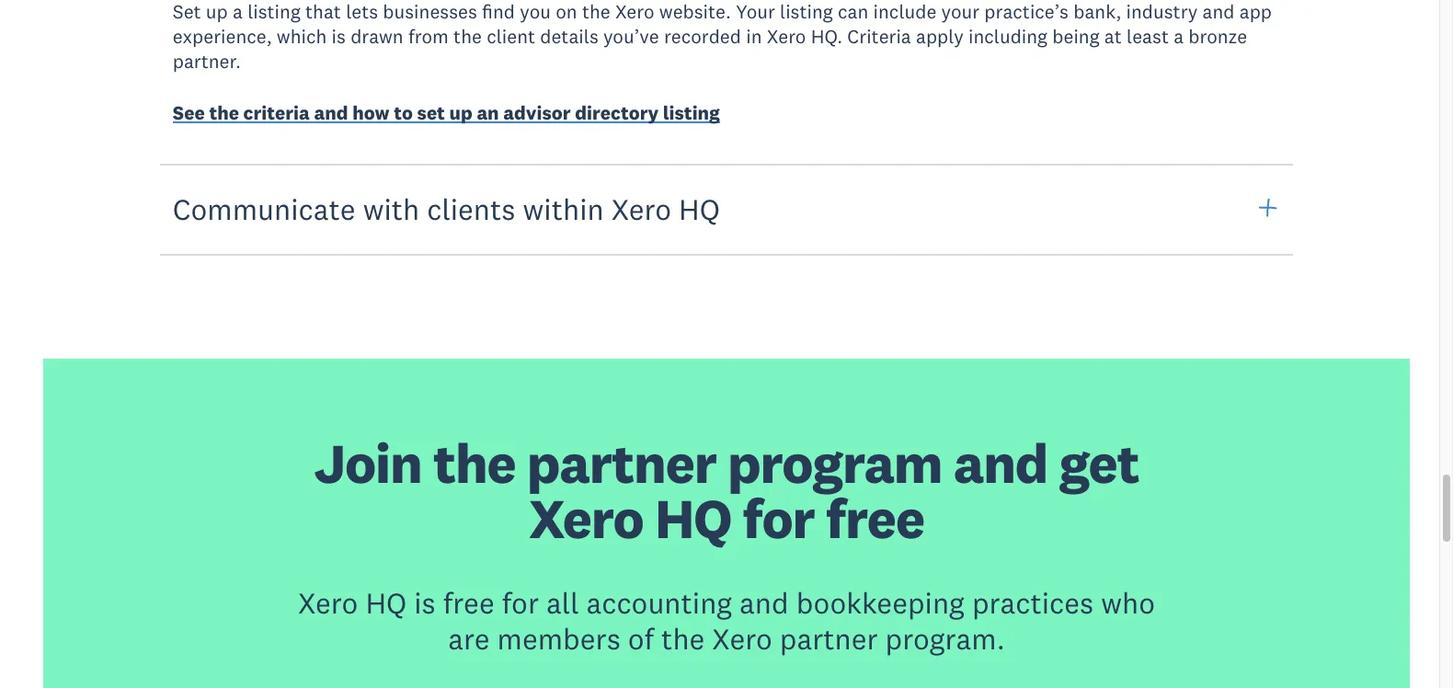 Task type: locate. For each thing, give the bounding box(es) containing it.
listing
[[248, 0, 301, 24], [780, 0, 833, 24], [663, 100, 720, 125]]

0 vertical spatial up
[[206, 0, 228, 24]]

and
[[1203, 0, 1235, 24], [314, 100, 348, 125], [954, 429, 1048, 498], [740, 585, 789, 621]]

see the criteria and how to set up an advisor directory listing link
[[173, 100, 720, 129]]

is left are
[[414, 585, 436, 621]]

the
[[582, 0, 611, 24], [454, 24, 482, 49], [209, 100, 239, 125], [433, 429, 516, 498], [662, 620, 705, 657]]

1 vertical spatial for
[[502, 585, 539, 621]]

partner.
[[173, 49, 241, 74]]

is
[[332, 24, 346, 49], [414, 585, 436, 621]]

up up experience,
[[206, 0, 228, 24]]

who
[[1102, 585, 1156, 621]]

1 vertical spatial is
[[414, 585, 436, 621]]

up
[[206, 0, 228, 24], [450, 100, 473, 125]]

1 horizontal spatial partner
[[780, 620, 878, 657]]

2 vertical spatial hq
[[366, 585, 407, 621]]

hq inside xero hq is free for all accounting and bookkeeping practices who are members of the xero partner program.
[[366, 585, 407, 621]]

the inside see the criteria and how to set up an advisor directory listing link
[[209, 100, 239, 125]]

is inside xero hq is free for all accounting and bookkeeping practices who are members of the xero partner program.
[[414, 585, 436, 621]]

program.
[[886, 620, 1005, 657]]

free
[[826, 484, 925, 553], [443, 585, 495, 621]]

being
[[1053, 24, 1100, 49]]

the inside xero hq is free for all accounting and bookkeeping practices who are members of the xero partner program.
[[662, 620, 705, 657]]

you've
[[604, 24, 660, 49]]

hq inside join the partner program and get xero hq for free
[[655, 484, 732, 553]]

website.
[[660, 0, 731, 24]]

partner inside xero hq is free for all accounting and bookkeeping practices who are members of the xero partner program.
[[780, 620, 878, 657]]

within
[[523, 191, 604, 227]]

1 vertical spatial hq
[[655, 484, 732, 553]]

partner
[[527, 429, 717, 498], [780, 620, 878, 657]]

listing right directory
[[663, 100, 720, 125]]

1 vertical spatial up
[[450, 100, 473, 125]]

partner inside join the partner program and get xero hq for free
[[527, 429, 717, 498]]

xero hq is free for all accounting and bookkeeping practices who are members of the xero partner program.
[[298, 585, 1156, 657]]

is inside set up a listing that lets businesses find you on the xero website. your listing can include your practice's bank, industry and app experience, which is drawn from the client details you've recorded in xero hq. criteria apply including being at least a bronze partner.
[[332, 24, 346, 49]]

1 vertical spatial free
[[443, 585, 495, 621]]

0 horizontal spatial free
[[443, 585, 495, 621]]

listing up which at left top
[[248, 0, 301, 24]]

up left an
[[450, 100, 473, 125]]

members
[[497, 620, 621, 657]]

including
[[969, 24, 1048, 49]]

experience,
[[173, 24, 272, 49]]

and inside xero hq is free for all accounting and bookkeeping practices who are members of the xero partner program.
[[740, 585, 789, 621]]

0 vertical spatial free
[[826, 484, 925, 553]]

0 horizontal spatial is
[[332, 24, 346, 49]]

0 horizontal spatial a
[[233, 0, 243, 24]]

1 horizontal spatial free
[[826, 484, 925, 553]]

details
[[540, 24, 599, 49]]

0 vertical spatial a
[[233, 0, 243, 24]]

xero inside dropdown button
[[612, 191, 672, 227]]

up inside set up a listing that lets businesses find you on the xero website. your listing can include your practice's bank, industry and app experience, which is drawn from the client details you've recorded in xero hq. criteria apply including being at least a bronze partner.
[[206, 0, 228, 24]]

set
[[173, 0, 201, 24]]

0 vertical spatial hq
[[679, 191, 720, 227]]

practice's
[[985, 0, 1069, 24]]

can
[[838, 0, 869, 24]]

hq
[[679, 191, 720, 227], [655, 484, 732, 553], [366, 585, 407, 621]]

program
[[728, 429, 943, 498]]

0 horizontal spatial up
[[206, 0, 228, 24]]

for
[[743, 484, 815, 553], [502, 585, 539, 621]]

get
[[1060, 429, 1140, 498]]

0 vertical spatial is
[[332, 24, 346, 49]]

accounting
[[587, 585, 733, 621]]

a down industry
[[1174, 24, 1184, 49]]

at
[[1105, 24, 1122, 49]]

xero
[[616, 0, 655, 24], [767, 24, 806, 49], [612, 191, 672, 227], [529, 484, 644, 553], [298, 585, 358, 621], [713, 620, 773, 657]]

client
[[487, 24, 536, 49]]

0 vertical spatial for
[[743, 484, 815, 553]]

and inside join the partner program and get xero hq for free
[[954, 429, 1048, 498]]

1 horizontal spatial a
[[1174, 24, 1184, 49]]

a
[[233, 0, 243, 24], [1174, 24, 1184, 49]]

hq.
[[811, 24, 843, 49]]

your
[[736, 0, 776, 24]]

drawn
[[351, 24, 404, 49]]

1 horizontal spatial for
[[743, 484, 815, 553]]

1 horizontal spatial is
[[414, 585, 436, 621]]

directory
[[575, 100, 659, 125]]

how
[[353, 100, 390, 125]]

1 vertical spatial partner
[[780, 620, 878, 657]]

0 horizontal spatial for
[[502, 585, 539, 621]]

0 vertical spatial partner
[[527, 429, 717, 498]]

a up experience,
[[233, 0, 243, 24]]

least
[[1127, 24, 1170, 49]]

communicate with clients within xero hq
[[173, 191, 720, 227]]

listing up hq.
[[780, 0, 833, 24]]

0 horizontal spatial partner
[[527, 429, 717, 498]]

businesses
[[383, 0, 477, 24]]

set up a listing that lets businesses find you on the xero website. your listing can include your practice's bank, industry and app experience, which is drawn from the client details you've recorded in xero hq. criteria apply including being at least a bronze partner.
[[173, 0, 1273, 74]]

is down that
[[332, 24, 346, 49]]

set
[[417, 100, 445, 125]]



Task type: vqa. For each thing, say whether or not it's contained in the screenshot.
A list of all an accounting practice's clients displays on a laptop. image
no



Task type: describe. For each thing, give the bounding box(es) containing it.
an
[[477, 100, 499, 125]]

on
[[556, 0, 578, 24]]

recorded
[[664, 24, 742, 49]]

apply
[[917, 24, 964, 49]]

and inside set up a listing that lets businesses find you on the xero website. your listing can include your practice's bank, industry and app experience, which is drawn from the client details you've recorded in xero hq. criteria apply including being at least a bronze partner.
[[1203, 0, 1235, 24]]

in
[[747, 24, 762, 49]]

lets
[[346, 0, 378, 24]]

free inside join the partner program and get xero hq for free
[[826, 484, 925, 553]]

see
[[173, 100, 205, 125]]

communicate
[[173, 191, 356, 227]]

which
[[277, 24, 327, 49]]

are
[[448, 620, 490, 657]]

all
[[547, 585, 579, 621]]

criteria
[[848, 24, 912, 49]]

industry
[[1127, 0, 1198, 24]]

bookkeeping
[[797, 585, 965, 621]]

clients
[[427, 191, 516, 227]]

from
[[409, 24, 449, 49]]

join the partner program and get xero hq for free
[[314, 429, 1140, 553]]

free inside xero hq is free for all accounting and bookkeeping practices who are members of the xero partner program.
[[443, 585, 495, 621]]

you
[[520, 0, 551, 24]]

include
[[874, 0, 937, 24]]

communicate with clients within xero hq button
[[160, 163, 1294, 256]]

bank,
[[1074, 0, 1122, 24]]

xero inside join the partner program and get xero hq for free
[[529, 484, 644, 553]]

1 horizontal spatial up
[[450, 100, 473, 125]]

hq inside dropdown button
[[679, 191, 720, 227]]

join
[[314, 429, 422, 498]]

app
[[1240, 0, 1273, 24]]

your
[[942, 0, 980, 24]]

criteria
[[243, 100, 310, 125]]

find
[[482, 0, 515, 24]]

that
[[306, 0, 341, 24]]

the inside join the partner program and get xero hq for free
[[433, 429, 516, 498]]

1 horizontal spatial listing
[[663, 100, 720, 125]]

to
[[394, 100, 413, 125]]

advisor
[[504, 100, 571, 125]]

0 horizontal spatial listing
[[248, 0, 301, 24]]

see the criteria and how to set up an advisor directory listing
[[173, 100, 720, 125]]

for inside join the partner program and get xero hq for free
[[743, 484, 815, 553]]

of
[[628, 620, 654, 657]]

list your practice in the xero advisor directory element
[[145, 0, 1310, 166]]

practices
[[973, 585, 1094, 621]]

1 vertical spatial a
[[1174, 24, 1184, 49]]

bronze
[[1189, 24, 1248, 49]]

with
[[363, 191, 420, 227]]

2 horizontal spatial listing
[[780, 0, 833, 24]]

for inside xero hq is free for all accounting and bookkeeping practices who are members of the xero partner program.
[[502, 585, 539, 621]]



